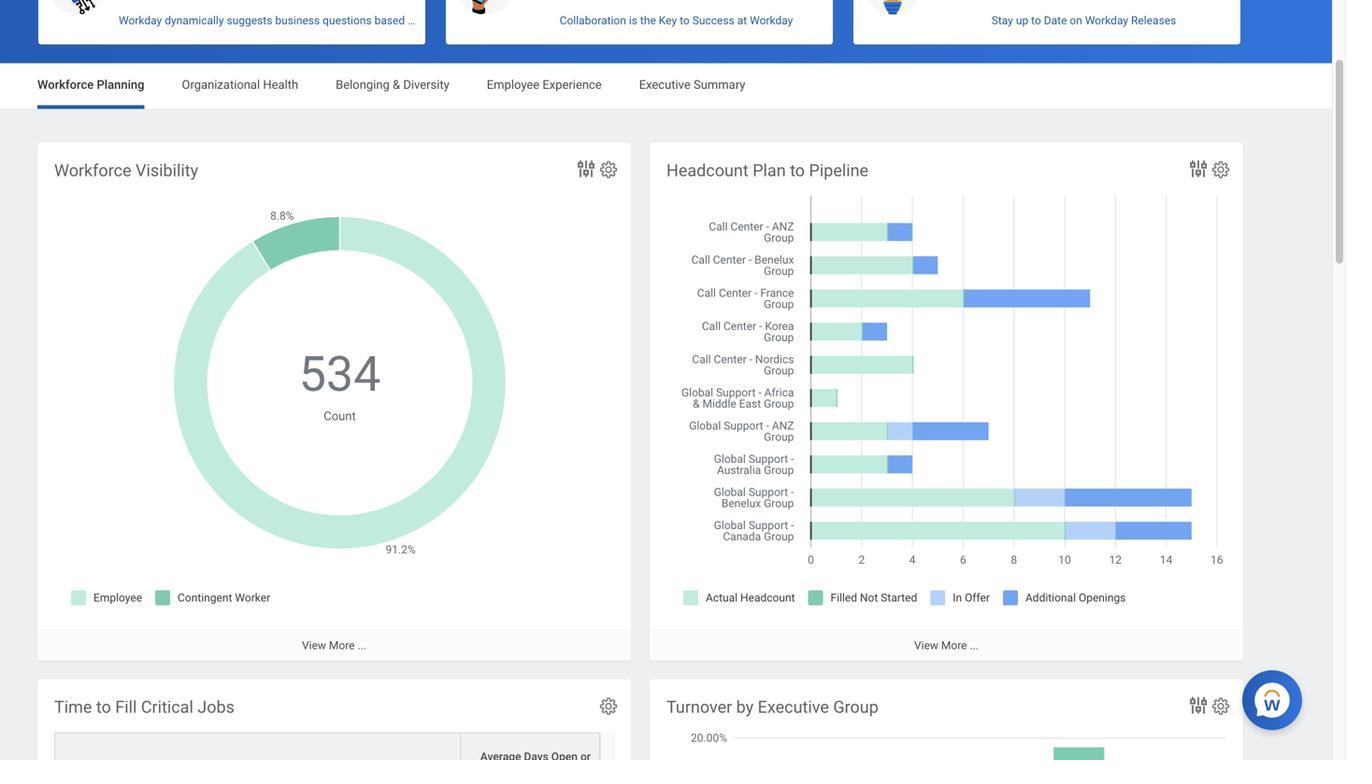 Task type: vqa. For each thing, say whether or not it's contained in the screenshot.
Workforce Visibility
yes



Task type: describe. For each thing, give the bounding box(es) containing it.
view for headcount plan to pipeline
[[915, 639, 939, 652]]

workday dynamically suggests business questions based on your tenant
[[119, 14, 479, 27]]

to right plan
[[790, 161, 805, 180]]

1 workday from the left
[[119, 14, 162, 27]]

by
[[737, 698, 754, 717]]

headcount plan to pipeline element
[[650, 143, 1244, 661]]

configure and view chart data image for turnover by executive group
[[1188, 694, 1210, 717]]

2 workday from the left
[[750, 14, 793, 27]]

view for workforce visibility
[[302, 639, 326, 652]]

1 vertical spatial executive
[[758, 698, 829, 717]]

at
[[738, 14, 747, 27]]

experience
[[543, 78, 602, 92]]

view more ... for workforce visibility
[[302, 639, 367, 652]]

headcount plan to pipeline
[[667, 161, 869, 180]]

jobs
[[198, 698, 235, 717]]

employee experience
[[487, 78, 602, 92]]

workforce visibility element
[[37, 143, 631, 661]]

workforce visibility
[[54, 161, 198, 180]]

... for headcount plan to pipeline
[[970, 639, 979, 652]]

turnover
[[667, 698, 732, 717]]

534
[[299, 346, 381, 403]]

configure headcount plan to pipeline image
[[1211, 159, 1232, 180]]

belonging
[[336, 78, 390, 92]]

plan
[[753, 161, 786, 180]]

suggests
[[227, 14, 273, 27]]

view more ... link for headcount plan to pipeline
[[650, 630, 1244, 661]]

key
[[659, 14, 677, 27]]

executive summary
[[639, 78, 746, 92]]

time
[[54, 698, 92, 717]]

visibility
[[136, 161, 198, 180]]

pipeline
[[809, 161, 869, 180]]

view more ... for headcount plan to pipeline
[[915, 639, 979, 652]]

questions
[[323, 14, 372, 27]]

headcount
[[667, 161, 749, 180]]

the
[[640, 14, 656, 27]]

organizational health
[[182, 78, 298, 92]]

diversity
[[403, 78, 450, 92]]

configure and view chart data image for headcount plan to pipeline
[[1188, 158, 1210, 180]]

up
[[1016, 14, 1029, 27]]

your
[[423, 14, 445, 27]]

fill
[[115, 698, 137, 717]]

is
[[629, 14, 638, 27]]

534 button
[[299, 342, 384, 407]]

configure workforce visibility image
[[598, 159, 619, 180]]

3 workday from the left
[[1086, 14, 1129, 27]]

workforce for workforce visibility
[[54, 161, 131, 180]]

configure and view chart data image for workforce visibility
[[575, 158, 598, 180]]

critical
[[141, 698, 193, 717]]

belonging & diversity
[[336, 78, 450, 92]]

based
[[375, 14, 405, 27]]

workforce planning
[[37, 78, 144, 92]]

date
[[1044, 14, 1067, 27]]



Task type: locate. For each thing, give the bounding box(es) containing it.
group
[[834, 698, 879, 717]]

planning
[[97, 78, 144, 92]]

tab list containing workforce planning
[[19, 64, 1314, 109]]

0 vertical spatial executive
[[639, 78, 691, 92]]

workforce for workforce planning
[[37, 78, 94, 92]]

success
[[693, 14, 735, 27]]

collaboration is the key to success at workday link
[[446, 7, 833, 35]]

1 view from the left
[[302, 639, 326, 652]]

2 horizontal spatial workday
[[1086, 14, 1129, 27]]

row inside time to fill critical jobs element
[[54, 733, 600, 760]]

stay up to date on workday releases
[[992, 14, 1177, 27]]

view more ... up turnover by executive group element
[[915, 639, 979, 652]]

1 horizontal spatial view more ...
[[915, 639, 979, 652]]

... for workforce visibility
[[358, 639, 367, 652]]

1 ... from the left
[[358, 639, 367, 652]]

to right key
[[680, 14, 690, 27]]

1 horizontal spatial view more ... link
[[650, 630, 1244, 661]]

to
[[680, 14, 690, 27], [1032, 14, 1042, 27], [790, 161, 805, 180], [96, 698, 111, 717]]

configure time to fill critical jobs image
[[598, 696, 619, 717]]

tab list
[[19, 64, 1314, 109]]

0 horizontal spatial on
[[408, 14, 420, 27]]

1 horizontal spatial more
[[942, 639, 967, 652]]

view inside headcount plan to pipeline element
[[915, 639, 939, 652]]

configure and view chart data image
[[575, 158, 598, 180], [1188, 158, 1210, 180], [1188, 694, 1210, 717]]

collaboration
[[560, 14, 626, 27]]

stay up to date on workday releases link
[[854, 7, 1241, 35]]

more for workforce visibility
[[329, 639, 355, 652]]

1 horizontal spatial executive
[[758, 698, 829, 717]]

configure and view chart data image left configure turnover by executive group icon on the bottom
[[1188, 694, 1210, 717]]

&
[[393, 78, 400, 92]]

534 count
[[299, 346, 381, 423]]

... up turnover by executive group element
[[970, 639, 979, 652]]

workday right at
[[750, 14, 793, 27]]

stay
[[992, 14, 1014, 27]]

more
[[329, 639, 355, 652], [942, 639, 967, 652]]

more inside workforce visibility element
[[329, 639, 355, 652]]

executive
[[639, 78, 691, 92], [758, 698, 829, 717]]

0 horizontal spatial workday
[[119, 14, 162, 27]]

releases
[[1132, 14, 1177, 27]]

organizational
[[182, 78, 260, 92]]

1 vertical spatial workforce
[[54, 161, 131, 180]]

1 horizontal spatial on
[[1070, 14, 1083, 27]]

2 ... from the left
[[970, 639, 979, 652]]

view more ... link up turnover by executive group element
[[650, 630, 1244, 661]]

collaboration is the key to success at workday
[[560, 14, 793, 27]]

view up time to fill critical jobs element
[[302, 639, 326, 652]]

1 on from the left
[[408, 14, 420, 27]]

workforce left visibility
[[54, 161, 131, 180]]

executive right by at right bottom
[[758, 698, 829, 717]]

more up turnover by executive group element
[[942, 639, 967, 652]]

view more ... link for workforce visibility
[[37, 630, 631, 661]]

workforce left the "planning"
[[37, 78, 94, 92]]

0 horizontal spatial ...
[[358, 639, 367, 652]]

...
[[358, 639, 367, 652], [970, 639, 979, 652]]

executive left summary
[[639, 78, 691, 92]]

2 view more ... from the left
[[915, 639, 979, 652]]

2 view more ... link from the left
[[650, 630, 1244, 661]]

configure and view chart data image left configure headcount plan to pipeline image
[[1188, 158, 1210, 180]]

view more ... inside headcount plan to pipeline element
[[915, 639, 979, 652]]

on right date
[[1070, 14, 1083, 27]]

more for headcount plan to pipeline
[[942, 639, 967, 652]]

workday left releases
[[1086, 14, 1129, 27]]

... inside workforce visibility element
[[358, 639, 367, 652]]

0 vertical spatial workforce
[[37, 78, 94, 92]]

tenant
[[448, 14, 479, 27]]

1 horizontal spatial ...
[[970, 639, 979, 652]]

to left fill
[[96, 698, 111, 717]]

... up time to fill critical jobs element
[[358, 639, 367, 652]]

1 horizontal spatial workday
[[750, 14, 793, 27]]

count
[[324, 409, 356, 423]]

view more ...
[[302, 639, 367, 652], [915, 639, 979, 652]]

more up time to fill critical jobs element
[[329, 639, 355, 652]]

employee
[[487, 78, 540, 92]]

1 view more ... link from the left
[[37, 630, 631, 661]]

on
[[408, 14, 420, 27], [1070, 14, 1083, 27]]

0 horizontal spatial view more ... link
[[37, 630, 631, 661]]

health
[[263, 78, 298, 92]]

turnover by executive group
[[667, 698, 879, 717]]

view more ... link
[[37, 630, 631, 661], [650, 630, 1244, 661]]

1 view more ... from the left
[[302, 639, 367, 652]]

1 more from the left
[[329, 639, 355, 652]]

view more ... link up time to fill critical jobs element
[[37, 630, 631, 661]]

workday
[[119, 14, 162, 27], [750, 14, 793, 27], [1086, 14, 1129, 27]]

more inside headcount plan to pipeline element
[[942, 639, 967, 652]]

view more ... up time to fill critical jobs element
[[302, 639, 367, 652]]

view up turnover by executive group element
[[915, 639, 939, 652]]

view inside workforce visibility element
[[302, 639, 326, 652]]

... inside headcount plan to pipeline element
[[970, 639, 979, 652]]

2 on from the left
[[1070, 14, 1083, 27]]

configure turnover by executive group image
[[1211, 696, 1232, 717]]

row
[[54, 733, 600, 760]]

on left your
[[408, 14, 420, 27]]

0 horizontal spatial more
[[329, 639, 355, 652]]

1 horizontal spatial view
[[915, 639, 939, 652]]

workforce inside tab list
[[37, 78, 94, 92]]

time to fill critical jobs element
[[37, 679, 631, 760]]

summary
[[694, 78, 746, 92]]

workforce
[[37, 78, 94, 92], [54, 161, 131, 180]]

executive inside tab list
[[639, 78, 691, 92]]

turnover by executive group element
[[650, 679, 1244, 760]]

to right "up"
[[1032, 14, 1042, 27]]

configure and view chart data image left configure workforce visibility icon
[[575, 158, 598, 180]]

0 horizontal spatial executive
[[639, 78, 691, 92]]

0 horizontal spatial view
[[302, 639, 326, 652]]

configure and view chart data image inside headcount plan to pipeline element
[[1188, 158, 1210, 180]]

time to fill critical jobs
[[54, 698, 235, 717]]

dynamically
[[165, 14, 224, 27]]

workday dynamically suggests business questions based on your tenant link
[[38, 7, 479, 35]]

workday left the dynamically
[[119, 14, 162, 27]]

view more ... inside workforce visibility element
[[302, 639, 367, 652]]

view
[[302, 639, 326, 652], [915, 639, 939, 652]]

0 horizontal spatial view more ...
[[302, 639, 367, 652]]

business
[[275, 14, 320, 27]]

2 more from the left
[[942, 639, 967, 652]]

2 view from the left
[[915, 639, 939, 652]]



